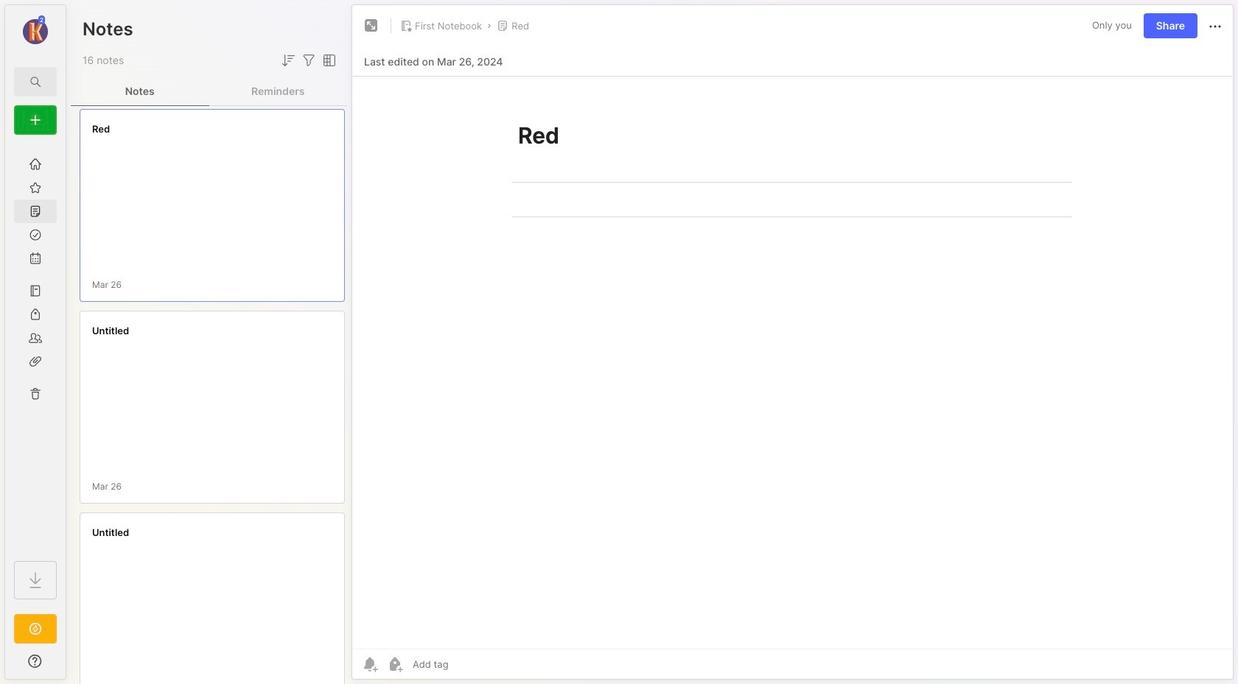 Task type: describe. For each thing, give the bounding box(es) containing it.
Add filters field
[[300, 52, 318, 69]]

View options field
[[318, 52, 338, 69]]

Account field
[[5, 14, 66, 46]]

upgrade image
[[27, 621, 44, 638]]

main element
[[0, 0, 71, 685]]

Add tag field
[[411, 658, 523, 671]]



Task type: locate. For each thing, give the bounding box(es) containing it.
add filters image
[[300, 52, 318, 69]]

add a reminder image
[[361, 656, 379, 674]]

edit search image
[[27, 73, 44, 91]]

note window element
[[352, 4, 1234, 684]]

more actions image
[[1206, 18, 1224, 35]]

Sort options field
[[279, 52, 297, 69]]

Note Editor text field
[[352, 76, 1233, 649]]

home image
[[28, 157, 43, 172]]

tree inside main element
[[5, 144, 66, 548]]

expand note image
[[363, 17, 380, 35]]

click to expand image
[[64, 657, 76, 675]]

WHAT'S NEW field
[[5, 650, 66, 674]]

More actions field
[[1206, 16, 1224, 35]]

tab list
[[71, 77, 347, 106]]

add tag image
[[386, 656, 404, 674]]

tree
[[5, 144, 66, 548]]



Task type: vqa. For each thing, say whether or not it's contained in the screenshot.
'All changes saved'
no



